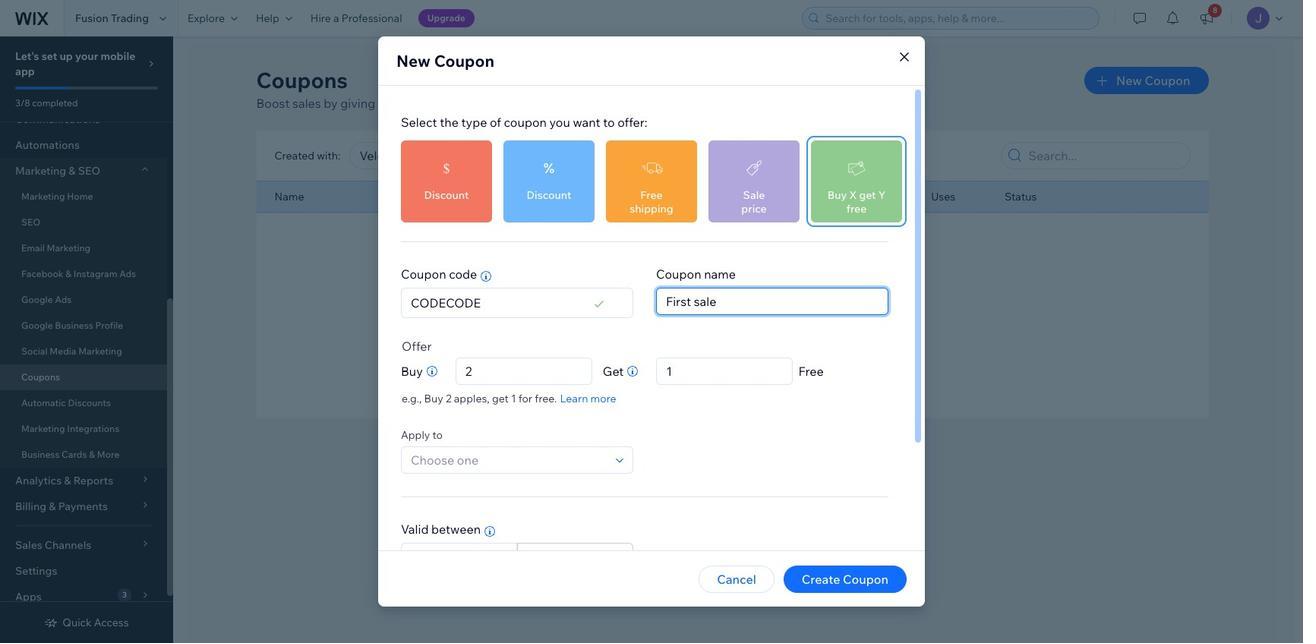 Task type: vqa. For each thing, say whether or not it's contained in the screenshot.
Are you sure you want to discard this contact import?
no



Task type: locate. For each thing, give the bounding box(es) containing it.
1 horizontal spatial your
[[750, 343, 772, 357]]

marketing down profile
[[78, 346, 122, 357]]

the
[[440, 115, 459, 130]]

discount down '$'
[[424, 188, 469, 202]]

1 vertical spatial new
[[1116, 73, 1142, 88]]

seo down automations link
[[78, 164, 100, 178]]

1 vertical spatial ads
[[55, 294, 72, 305]]

your inside let's set up your mobile app
[[75, 49, 98, 63]]

8 button
[[1190, 0, 1223, 36]]

& inside popup button
[[69, 164, 76, 178]]

0 horizontal spatial free
[[640, 188, 663, 202]]

1 vertical spatial learn
[[560, 392, 588, 405]]

1 vertical spatial get
[[492, 392, 509, 405]]

0 vertical spatial google
[[21, 294, 53, 305]]

1 horizontal spatial learn
[[604, 96, 636, 111]]

1 vertical spatial buy
[[401, 364, 423, 379]]

1 horizontal spatial seo
[[78, 164, 100, 178]]

and
[[519, 96, 540, 111]]

0 vertical spatial free
[[640, 188, 663, 202]]

2 horizontal spatial discount
[[527, 188, 571, 202]]

set inside let's set up your mobile app
[[42, 49, 57, 63]]

business up social media marketing in the bottom left of the page
[[55, 320, 93, 331]]

new coupon inside new coupon button
[[1116, 73, 1190, 88]]

1 vertical spatial new coupon
[[1116, 73, 1190, 88]]

None field
[[355, 143, 538, 169], [620, 143, 724, 169], [662, 358, 788, 384], [424, 544, 512, 570], [541, 544, 628, 570], [355, 143, 538, 169], [620, 143, 724, 169], [662, 358, 788, 384], [424, 544, 512, 570], [541, 544, 628, 570]]

automatic discounts
[[21, 397, 111, 409]]

1 vertical spatial free
[[798, 364, 824, 379]]

0 horizontal spatial discount
[[424, 188, 469, 202]]

marketing down the "automatic"
[[21, 423, 65, 434]]

uses
[[931, 190, 955, 204]]

0 vertical spatial get
[[859, 188, 876, 202]]

Buy field
[[461, 358, 587, 384]]

google up social
[[21, 320, 53, 331]]

set for let's
[[42, 49, 57, 63]]

no
[[655, 343, 669, 357]]

facebook & instagram ads link
[[0, 261, 167, 287]]

sale price
[[741, 188, 767, 216]]

seo
[[78, 164, 100, 178], [21, 216, 40, 228]]

1 horizontal spatial free
[[798, 364, 824, 379]]

marketing down automations
[[15, 164, 66, 178]]

cancel button
[[699, 566, 774, 593]]

0 horizontal spatial new coupon
[[396, 51, 494, 71]]

1 horizontal spatial discount
[[471, 190, 515, 204]]

more
[[638, 96, 668, 111], [590, 392, 616, 405]]

giving
[[340, 96, 375, 111]]

0 horizontal spatial set
[[42, 49, 57, 63]]

instagram
[[74, 268, 117, 279]]

0 vertical spatial coupons
[[256, 67, 348, 93]]

ads up google business profile
[[55, 294, 72, 305]]

to right want
[[603, 115, 615, 130]]

seo up email
[[21, 216, 40, 228]]

1 vertical spatial set
[[711, 549, 728, 564]]

your right match
[[750, 343, 772, 357]]

valid between
[[401, 522, 481, 537]]

marketing & seo
[[15, 164, 100, 178]]

coupons boost sales by giving customers special offers and discounts. learn more about coupons
[[256, 67, 755, 111]]

0 vertical spatial more
[[638, 96, 668, 111]]

set left up at top
[[42, 49, 57, 63]]

1 google from the top
[[21, 294, 53, 305]]

3/8
[[15, 97, 30, 109]]

1 horizontal spatial new
[[1116, 73, 1142, 88]]

to
[[603, 115, 615, 130], [432, 428, 443, 442]]

buy down offer
[[401, 364, 423, 379]]

1 vertical spatial google
[[21, 320, 53, 331]]

more up offer:
[[638, 96, 668, 111]]

select the type of coupon you want to offer:
[[401, 115, 647, 130]]

0 vertical spatial &
[[69, 164, 76, 178]]

2 horizontal spatial buy
[[828, 188, 847, 202]]

coupons up the "automatic"
[[21, 371, 60, 383]]

coupons
[[707, 96, 755, 111], [672, 343, 714, 357]]

email
[[21, 242, 45, 254]]

1 horizontal spatial more
[[638, 96, 668, 111]]

match
[[717, 343, 748, 357]]

0 vertical spatial learn
[[604, 96, 636, 111]]

buy for buy
[[401, 364, 423, 379]]

get left 1
[[492, 392, 509, 405]]

business inside business cards & more link
[[21, 449, 60, 460]]

1 horizontal spatial get
[[859, 188, 876, 202]]

2 google from the top
[[21, 320, 53, 331]]

set inside checkbox
[[711, 549, 728, 564]]

type
[[652, 190, 676, 204]]

buy inside "buy x get y free"
[[828, 188, 847, 202]]

& left more
[[89, 449, 95, 460]]

discount for name
[[471, 190, 515, 204]]

1 vertical spatial seo
[[21, 216, 40, 228]]

1 vertical spatial coupons
[[672, 343, 714, 357]]

discount down of
[[471, 190, 515, 204]]

& right facebook
[[65, 268, 72, 279]]

marketing down marketing & seo
[[21, 191, 65, 202]]

google down facebook
[[21, 294, 53, 305]]

e.g., SUMMERSALE20 field
[[406, 289, 590, 317]]

marketing home link
[[0, 184, 167, 210]]

0 horizontal spatial your
[[75, 49, 98, 63]]

1 vertical spatial coupons
[[21, 371, 60, 383]]

0 vertical spatial business
[[55, 320, 93, 331]]

discount down %
[[527, 188, 571, 202]]

0 horizontal spatial learn
[[560, 392, 588, 405]]

upgrade button
[[418, 9, 474, 27]]

buy for buy x get y free
[[828, 188, 847, 202]]

marketing for home
[[21, 191, 65, 202]]

about
[[671, 96, 704, 111]]

buy left x
[[828, 188, 847, 202]]

with:
[[317, 149, 340, 163]]

get inside "buy x get y free"
[[859, 188, 876, 202]]

e.g.,
[[402, 392, 422, 405]]

3/8 completed
[[15, 97, 78, 109]]

0 horizontal spatial coupons
[[21, 371, 60, 383]]

coupons right about
[[707, 96, 755, 111]]

new coupon
[[396, 51, 494, 71], [1116, 73, 1190, 88]]

help button
[[247, 0, 301, 36]]

up
[[60, 49, 73, 63]]

0 horizontal spatial buy
[[401, 364, 423, 379]]

free inside the free shipping
[[640, 188, 663, 202]]

ads right "instagram"
[[119, 268, 136, 279]]

free for free shipping
[[640, 188, 663, 202]]

coupons right no at the right bottom of page
[[672, 343, 714, 357]]

buy x get y free
[[828, 188, 886, 216]]

more inside coupons boost sales by giving customers special offers and discounts. learn more about coupons
[[638, 96, 668, 111]]

your
[[75, 49, 98, 63], [750, 343, 772, 357]]

end
[[747, 549, 769, 564]]

email marketing
[[21, 242, 91, 254]]

integrations
[[67, 423, 119, 434]]

more
[[97, 449, 119, 460]]

0 vertical spatial buy
[[828, 188, 847, 202]]

google
[[21, 294, 53, 305], [21, 320, 53, 331]]

your right up at top
[[75, 49, 98, 63]]

coupon left the code
[[401, 267, 446, 282]]

1 vertical spatial your
[[750, 343, 772, 357]]

business cards & more link
[[0, 442, 167, 468]]

shipping
[[630, 202, 673, 216]]

1
[[511, 392, 516, 405]]

no coupons match your search.
[[655, 343, 810, 357]]

1 vertical spatial business
[[21, 449, 60, 460]]

automations link
[[0, 132, 167, 158]]

free down "search."
[[798, 364, 824, 379]]

to right apply
[[432, 428, 443, 442]]

google ads link
[[0, 287, 167, 313]]

coupon
[[434, 51, 494, 71], [1145, 73, 1190, 88], [401, 267, 446, 282], [656, 267, 701, 282], [843, 572, 888, 587]]

0 vertical spatial coupons
[[707, 96, 755, 111]]

free shipping
[[630, 188, 673, 216]]

media
[[50, 346, 76, 357]]

special
[[441, 96, 480, 111]]

1 horizontal spatial coupons
[[256, 67, 348, 93]]

coupon name
[[656, 267, 736, 282]]

Search for tools, apps, help & more... field
[[821, 8, 1094, 29]]

2 vertical spatial buy
[[424, 392, 443, 405]]

1 vertical spatial &
[[65, 268, 72, 279]]

free for free
[[798, 364, 824, 379]]

date
[[772, 549, 797, 564]]

get left "y"
[[859, 188, 876, 202]]

reset filters link
[[697, 368, 767, 387]]

0 vertical spatial ads
[[119, 268, 136, 279]]

business left cards
[[21, 449, 60, 460]]

1 vertical spatial more
[[590, 392, 616, 405]]

learn right free.
[[560, 392, 588, 405]]

hire a professional
[[310, 11, 402, 25]]

coupons inside the sidebar element
[[21, 371, 60, 383]]

buy left 2
[[424, 392, 443, 405]]

1 horizontal spatial to
[[603, 115, 615, 130]]

professional
[[342, 11, 402, 25]]

& up home
[[69, 164, 76, 178]]

learn inside coupons boost sales by giving customers special offers and discounts. learn more about coupons
[[604, 96, 636, 111]]

0 horizontal spatial new
[[396, 51, 431, 71]]

0 vertical spatial set
[[42, 49, 57, 63]]

0 vertical spatial new coupon
[[396, 51, 494, 71]]

1 horizontal spatial set
[[711, 549, 728, 564]]

0 vertical spatial your
[[75, 49, 98, 63]]

you
[[549, 115, 570, 130]]

coupons inside coupons boost sales by giving customers special offers and discounts. learn more about coupons
[[707, 96, 755, 111]]

0 vertical spatial seo
[[78, 164, 100, 178]]

0 horizontal spatial to
[[432, 428, 443, 442]]

marketing for integrations
[[21, 423, 65, 434]]

&
[[69, 164, 76, 178], [65, 268, 72, 279], [89, 449, 95, 460]]

your for mobile
[[75, 49, 98, 63]]

learn more link
[[560, 392, 616, 405]]

marketing inside popup button
[[15, 164, 66, 178]]

completed
[[32, 97, 78, 109]]

more down get
[[590, 392, 616, 405]]

valid
[[401, 522, 429, 537]]

by
[[324, 96, 338, 111]]

learn up offer:
[[604, 96, 636, 111]]

offer
[[402, 339, 432, 354]]

social
[[21, 346, 48, 357]]

1 horizontal spatial new coupon
[[1116, 73, 1190, 88]]

free down offer:
[[640, 188, 663, 202]]

set left an
[[711, 549, 728, 564]]

coupons inside coupons boost sales by giving customers special offers and discounts. learn more about coupons
[[256, 67, 348, 93]]

business cards & more
[[21, 449, 119, 460]]

0 horizontal spatial get
[[492, 392, 509, 405]]

help
[[256, 11, 279, 25]]

settings
[[15, 564, 57, 578]]

coupons up the sales
[[256, 67, 348, 93]]



Task type: describe. For each thing, give the bounding box(es) containing it.
google for google business profile
[[21, 320, 53, 331]]

don't set an end date
[[677, 549, 797, 564]]

filters
[[732, 370, 767, 385]]

2
[[446, 392, 452, 405]]

x
[[849, 188, 857, 202]]

get
[[603, 364, 624, 379]]

sale
[[743, 188, 765, 202]]

facebook & instagram ads
[[21, 268, 136, 279]]

price
[[741, 202, 767, 216]]

access
[[94, 616, 129, 630]]

set for don't
[[711, 549, 728, 564]]

hire
[[310, 11, 331, 25]]

new inside button
[[1116, 73, 1142, 88]]

explore
[[188, 11, 225, 25]]

coupons for coupons
[[21, 371, 60, 383]]

coupon down 8 "button"
[[1145, 73, 1190, 88]]

facebook
[[21, 268, 63, 279]]

fusion trading
[[75, 11, 149, 25]]

social media marketing link
[[0, 339, 167, 364]]

reset filters
[[697, 370, 767, 385]]

want
[[573, 115, 600, 130]]

settings link
[[0, 558, 167, 584]]

mobile
[[101, 49, 135, 63]]

google business profile
[[21, 320, 123, 331]]

fusion
[[75, 11, 108, 25]]

google ads
[[21, 294, 72, 305]]

automatic
[[21, 397, 66, 409]]

upgrade
[[427, 12, 465, 24]]

coupons link
[[0, 364, 167, 390]]

discounts
[[68, 397, 111, 409]]

create
[[802, 572, 840, 587]]

an
[[731, 549, 744, 564]]

1 vertical spatial to
[[432, 428, 443, 442]]

let's set up your mobile app
[[15, 49, 135, 78]]

for
[[518, 392, 532, 405]]

create coupon button
[[783, 566, 907, 593]]

don't
[[677, 549, 708, 564]]

e.g., buy 2 apples, get 1 for free. learn more
[[402, 392, 616, 405]]

profile
[[95, 320, 123, 331]]

seo link
[[0, 210, 167, 235]]

marketing for &
[[15, 164, 66, 178]]

code
[[791, 190, 818, 204]]

discounts.
[[543, 96, 601, 111]]

Don't set an end date checkbox
[[656, 547, 797, 566]]

app
[[15, 65, 35, 78]]

a
[[333, 11, 339, 25]]

name
[[704, 267, 736, 282]]

Choose one field
[[406, 447, 611, 473]]

google business profile link
[[0, 313, 167, 339]]

apply
[[401, 428, 430, 442]]

cards
[[62, 449, 87, 460]]

customers
[[378, 96, 438, 111]]

marketing integrations
[[21, 423, 119, 434]]

quick
[[63, 616, 92, 630]]

y
[[878, 188, 886, 202]]

coupon left name
[[656, 267, 701, 282]]

let's
[[15, 49, 39, 63]]

name
[[275, 190, 304, 204]]

0 horizontal spatial more
[[590, 392, 616, 405]]

type
[[461, 115, 487, 130]]

create coupon
[[802, 572, 888, 587]]

0 horizontal spatial ads
[[55, 294, 72, 305]]

google for google ads
[[21, 294, 53, 305]]

coupon right "create"
[[843, 572, 888, 587]]

0 vertical spatial new
[[396, 51, 431, 71]]

reset
[[697, 370, 730, 385]]

cancel
[[717, 572, 756, 587]]

offer:
[[617, 115, 647, 130]]

%
[[544, 159, 554, 177]]

offers
[[483, 96, 516, 111]]

apply to
[[401, 428, 443, 442]]

learn more about coupons link
[[604, 96, 755, 111]]

between
[[431, 522, 481, 537]]

discount for %
[[527, 188, 571, 202]]

select
[[401, 115, 437, 130]]

0 vertical spatial to
[[603, 115, 615, 130]]

Search... field
[[1024, 143, 1185, 169]]

& for marketing
[[69, 164, 76, 178]]

free
[[846, 202, 867, 216]]

seo inside popup button
[[78, 164, 100, 178]]

$
[[443, 160, 450, 177]]

coupons for coupons boost sales by giving customers special offers and discounts. learn more about coupons
[[256, 67, 348, 93]]

quick access button
[[44, 616, 129, 630]]

1 horizontal spatial buy
[[424, 392, 443, 405]]

& for facebook
[[65, 268, 72, 279]]

search.
[[775, 343, 810, 357]]

discount for $
[[424, 188, 469, 202]]

trading
[[111, 11, 149, 25]]

your for search.
[[750, 343, 772, 357]]

2 vertical spatial &
[[89, 449, 95, 460]]

new coupon button
[[1084, 67, 1209, 94]]

business inside "google business profile" link
[[55, 320, 93, 331]]

home
[[67, 191, 93, 202]]

marketing up facebook & instagram ads
[[47, 242, 91, 254]]

marketing & seo button
[[0, 158, 167, 184]]

coupon up special
[[434, 51, 494, 71]]

0 horizontal spatial seo
[[21, 216, 40, 228]]

e.g., Summer sale field
[[661, 289, 883, 314]]

marketing integrations link
[[0, 416, 167, 442]]

coupon
[[504, 115, 547, 130]]

sidebar element
[[0, 0, 173, 643]]

marketing home
[[21, 191, 93, 202]]

1 horizontal spatial ads
[[119, 268, 136, 279]]

social media marketing
[[21, 346, 122, 357]]

free.
[[535, 392, 557, 405]]

sales
[[292, 96, 321, 111]]

8
[[1213, 5, 1217, 15]]

status
[[1005, 190, 1037, 204]]



